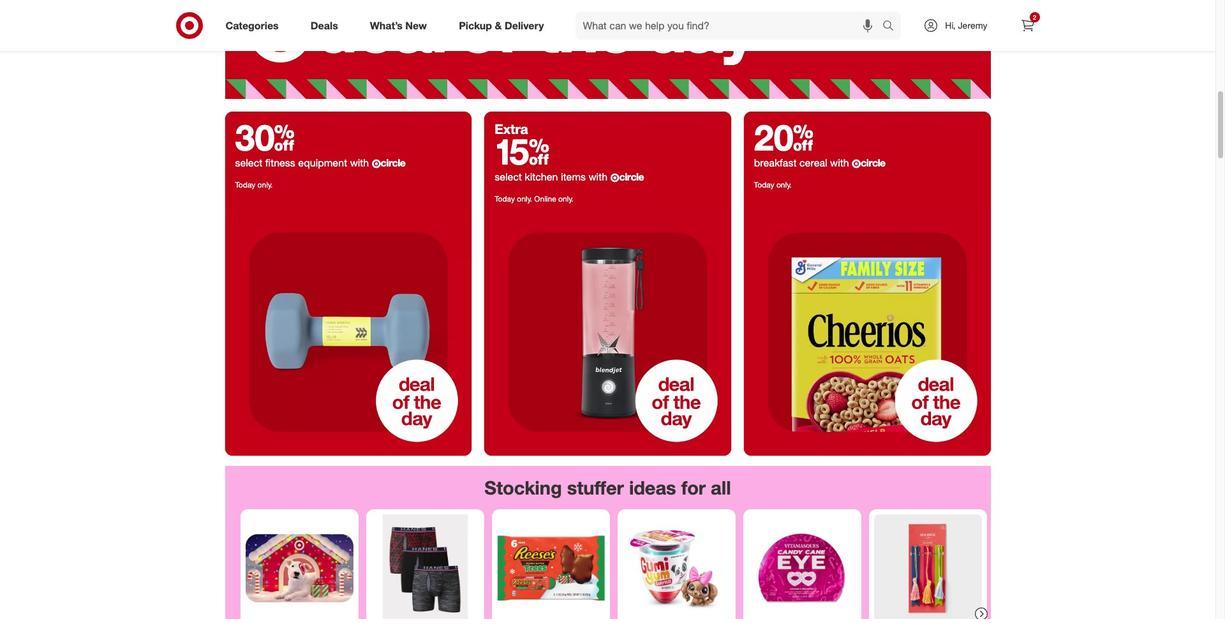 Task type: vqa. For each thing, say whether or not it's contained in the screenshot.
"day."
yes



Task type: locate. For each thing, give the bounding box(es) containing it.
categories link
[[215, 11, 295, 40]]

with right equipment
[[350, 157, 369, 169]]

deals
[[858, 17, 892, 34], [871, 34, 907, 52]]

0 horizontal spatial today only.
[[235, 180, 273, 190]]

hanes premium men's xtemp total support pouch anti chafing 3pk boxer briefs - red/gray m image
[[371, 515, 479, 619]]

1 vertical spatial &
[[495, 19, 502, 32]]

today left the online
[[495, 194, 515, 204]]

target deal of the day image for select fitness equipment with
[[225, 209, 472, 456]]

& inside "link"
[[495, 19, 502, 32]]

0 vertical spatial select
[[235, 157, 263, 169]]

today only.
[[235, 180, 273, 190], [755, 180, 792, 190]]

categories
[[226, 19, 279, 32]]

2 today only. from the left
[[755, 180, 792, 190]]

for left all
[[682, 476, 706, 499]]

kitchen
[[525, 171, 558, 183]]

the
[[846, 34, 867, 52]]

breakfast
[[755, 157, 797, 169]]

select kitchen items with
[[495, 171, 611, 183]]

for inside carousel region
[[682, 476, 706, 499]]

select left fitness at top left
[[235, 157, 263, 169]]

only. down the breakfast
[[777, 180, 792, 190]]

15
[[495, 130, 550, 173]]

gumi yum surpise puppy rescue - 1ct image
[[623, 515, 731, 619]]

only.
[[258, 180, 273, 190], [777, 180, 792, 190], [517, 194, 532, 204], [559, 194, 574, 204]]

today
[[235, 180, 256, 190], [755, 180, 775, 190], [495, 194, 515, 204]]

today only. down fitness at top left
[[235, 180, 273, 190]]

what's
[[370, 19, 403, 32]]

1 horizontal spatial for
[[880, 0, 897, 17]]

deals
[[311, 19, 338, 32]]

0 horizontal spatial &
[[495, 19, 502, 32]]

0 horizontal spatial circle
[[381, 157, 406, 169]]

tm
[[868, 9, 876, 15]]

what's new
[[370, 19, 427, 32]]

today down the breakfast
[[755, 180, 775, 190]]

0 horizontal spatial with
[[350, 157, 369, 169]]

1 horizontal spatial today only.
[[755, 180, 792, 190]]

What can we help you find? suggestions appear below search field
[[576, 11, 886, 40]]

only. down fitness at top left
[[258, 180, 273, 190]]

with for select kitchen items with
[[589, 171, 608, 183]]

only. for kitchen
[[517, 194, 532, 204]]

&
[[929, 0, 938, 17], [495, 19, 502, 32]]

for right the tm
[[880, 0, 897, 17]]

jeremy
[[959, 20, 988, 31]]

1 vertical spatial select
[[495, 171, 522, 183]]

set of 3 bookmarks - opalhouse™ image
[[874, 515, 982, 619]]

1 horizontal spatial &
[[929, 0, 938, 17]]

stocking stuffer ideas for all
[[485, 476, 732, 499]]

circle
[[381, 157, 406, 169], [861, 157, 886, 169], [620, 171, 644, 183]]

equipment
[[298, 157, 347, 169]]

hi,
[[946, 20, 956, 31]]

day.
[[934, 17, 959, 34]]

ideas
[[629, 476, 677, 499]]

1 today only. from the left
[[235, 180, 273, 190]]

carousel region
[[225, 466, 991, 619]]

today for 30
[[235, 180, 256, 190]]

only. left the online
[[517, 194, 532, 204]]

2 horizontal spatial circle
[[861, 157, 886, 169]]

deals down search
[[871, 34, 907, 52]]

for inside for free & score new deals every day. preview the deals
[[880, 0, 897, 17]]

2
[[1033, 13, 1037, 21]]

target deal of the day image
[[225, 0, 991, 99], [485, 209, 732, 456], [744, 209, 991, 456], [225, 209, 472, 456]]

0 horizontal spatial select
[[235, 157, 263, 169]]

1 horizontal spatial select
[[495, 171, 522, 183]]

0 horizontal spatial for
[[682, 476, 706, 499]]

1 vertical spatial for
[[682, 476, 706, 499]]

score
[[788, 17, 823, 34]]

new
[[827, 17, 854, 34]]

every
[[896, 17, 930, 34]]

with right items on the top
[[589, 171, 608, 183]]

for
[[880, 0, 897, 17], [682, 476, 706, 499]]

0 vertical spatial for
[[880, 0, 897, 17]]

0 vertical spatial &
[[929, 0, 938, 17]]

new
[[406, 19, 427, 32]]

breakfast cereal with
[[755, 157, 852, 169]]

2 horizontal spatial today
[[755, 180, 775, 190]]

with right cereal
[[831, 157, 850, 169]]

search
[[877, 20, 908, 33]]

0 horizontal spatial today
[[235, 180, 256, 190]]

today for 20
[[755, 180, 775, 190]]

30
[[235, 116, 295, 159]]

select
[[235, 157, 263, 169], [495, 171, 522, 183]]

1 horizontal spatial with
[[589, 171, 608, 183]]

deals down the tm
[[858, 17, 892, 34]]

with
[[350, 157, 369, 169], [831, 157, 850, 169], [589, 171, 608, 183]]

items
[[561, 171, 586, 183]]

& right free
[[929, 0, 938, 17]]

today only. online only.
[[495, 194, 574, 204]]

today down 30
[[235, 180, 256, 190]]

& right pickup
[[495, 19, 502, 32]]

today only. down the breakfast
[[755, 180, 792, 190]]

select left kitchen
[[495, 171, 522, 183]]



Task type: describe. For each thing, give the bounding box(es) containing it.
1 horizontal spatial circle
[[620, 171, 644, 183]]

select for select fitness equipment with
[[235, 157, 263, 169]]

free
[[901, 0, 926, 17]]

1 horizontal spatial today
[[495, 194, 515, 204]]

hi, jeremy
[[946, 20, 988, 31]]

today only. for 20
[[755, 180, 792, 190]]

search button
[[877, 11, 908, 42]]

pickup & delivery
[[459, 19, 544, 32]]

target deal of the day image for breakfast cereal with
[[744, 209, 991, 456]]

today only. for 30
[[235, 180, 273, 190]]

what's new link
[[359, 11, 443, 40]]

extra
[[495, 121, 528, 137]]

& inside for free & score new deals every day. preview the deals
[[929, 0, 938, 17]]

only. for fitness
[[258, 180, 273, 190]]

with for select fitness equipment with
[[350, 157, 369, 169]]

stuffer
[[567, 476, 624, 499]]

circle for 30
[[381, 157, 406, 169]]

select for select kitchen items with
[[495, 171, 522, 183]]

pickup & delivery link
[[448, 11, 560, 40]]

target deal of the day image for select kitchen items with
[[485, 209, 732, 456]]

◎
[[818, 2, 831, 17]]

bullseye holiday doghouse target giftcard $25 image
[[245, 515, 353, 619]]

preview
[[788, 34, 842, 52]]

2 horizontal spatial with
[[831, 157, 850, 169]]

fitness
[[265, 157, 296, 169]]

deals link
[[300, 11, 354, 40]]

reese's chocolate peanut butter trees holiday candy - 6ct/1.2oz image
[[497, 515, 605, 619]]

select fitness equipment with
[[235, 157, 372, 169]]

online
[[535, 194, 557, 204]]

only. right the online
[[559, 194, 574, 204]]

20
[[755, 116, 814, 159]]

all
[[711, 476, 732, 499]]

pickup
[[459, 19, 492, 32]]

cereal
[[800, 157, 828, 169]]

circle for 20
[[861, 157, 886, 169]]

for free & score new deals every day. preview the deals
[[788, 0, 959, 52]]

only. for cereal
[[777, 180, 792, 190]]

stocking
[[485, 476, 562, 499]]

vitamasques candy cane goggle eye mask - 0.34 fl oz image
[[749, 515, 856, 619]]

2 link
[[1014, 11, 1042, 40]]

delivery
[[505, 19, 544, 32]]



